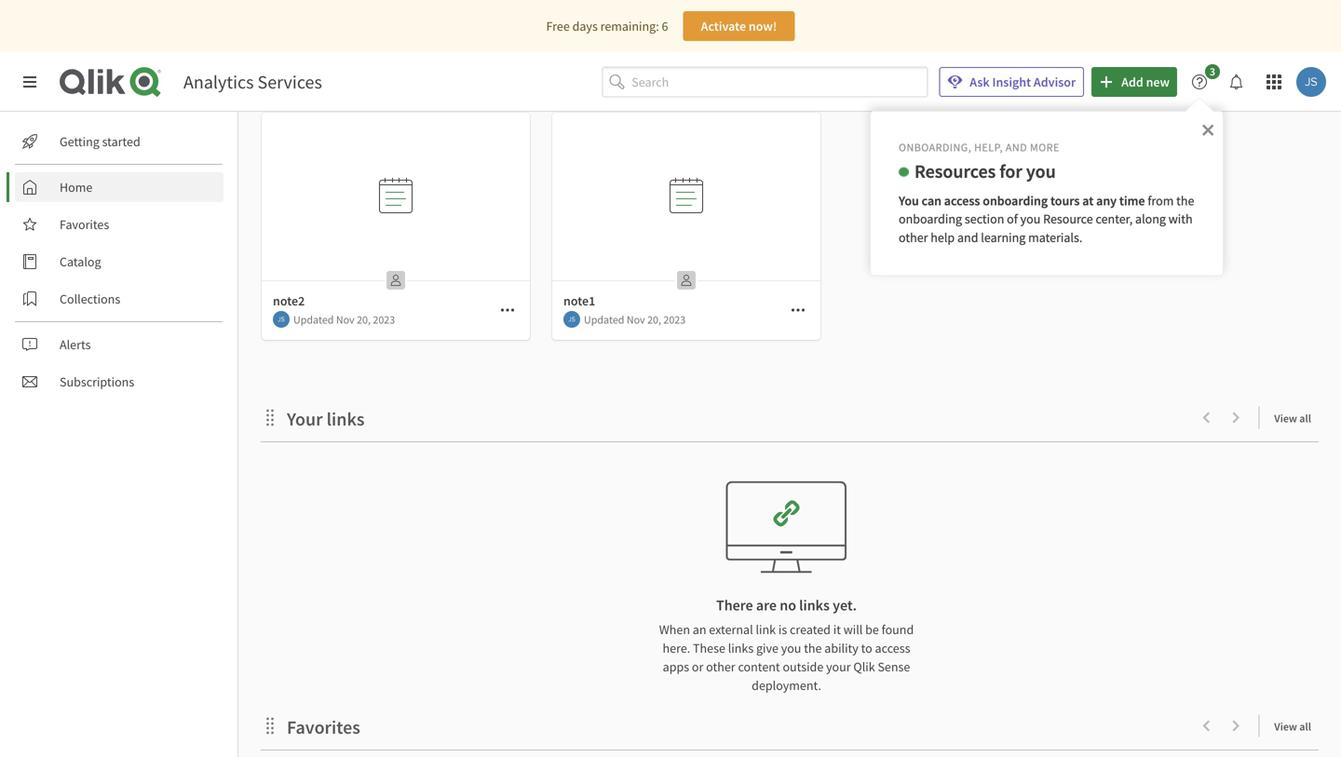 Task type: locate. For each thing, give the bounding box(es) containing it.
0 horizontal spatial updated nov 20, 2023
[[294, 312, 395, 327]]

you down more
[[1027, 160, 1056, 183]]

you
[[899, 192, 920, 209]]

view for your links
[[1275, 411, 1298, 426]]

1 all from the top
[[1300, 411, 1312, 426]]

activate now!
[[701, 18, 777, 34]]

more actions image for note1
[[791, 303, 806, 318]]

onboarding
[[983, 192, 1048, 209], [899, 211, 963, 228]]

all
[[1300, 411, 1312, 426], [1300, 720, 1312, 734]]

deployment.
[[752, 677, 822, 694]]

updated down note2 at the left
[[294, 312, 334, 327]]

0 horizontal spatial access
[[875, 640, 911, 657]]

0 vertical spatial view all
[[1275, 411, 1312, 426]]

2 vertical spatial links
[[728, 640, 754, 657]]

all for favorites
[[1300, 720, 1312, 734]]

0 vertical spatial favorites link
[[15, 210, 224, 239]]

× dialog
[[870, 111, 1224, 276]]

2 2023 from the left
[[664, 312, 686, 327]]

updated nov 20, 2023 for note1
[[584, 312, 686, 327]]

0 horizontal spatial personal element
[[381, 266, 411, 295]]

1 vertical spatial you
[[1021, 211, 1041, 228]]

2 more actions image from the left
[[791, 303, 806, 318]]

can
[[922, 192, 942, 209]]

for
[[1000, 160, 1023, 183]]

1 horizontal spatial the
[[1177, 192, 1195, 209]]

1 horizontal spatial 20,
[[648, 312, 662, 327]]

2 all from the top
[[1300, 720, 1312, 734]]

qlik
[[854, 659, 876, 676]]

2 vertical spatial you
[[782, 640, 802, 657]]

1 horizontal spatial updated nov 20, 2023
[[584, 312, 686, 327]]

2023
[[373, 312, 395, 327], [664, 312, 686, 327]]

0 vertical spatial onboarding
[[983, 192, 1048, 209]]

your
[[287, 408, 323, 431]]

1 horizontal spatial 2023
[[664, 312, 686, 327]]

1 vertical spatial move collection image
[[261, 717, 280, 736]]

0 horizontal spatial favorites
[[60, 216, 109, 233]]

nov
[[336, 312, 355, 327], [627, 312, 645, 327]]

center,
[[1096, 211, 1133, 228]]

updated nov 20, 2023 down note2 at the left
[[294, 312, 395, 327]]

personal element for note1
[[672, 266, 702, 295]]

0 vertical spatial and
[[1006, 140, 1028, 155]]

1 nov from the left
[[336, 312, 355, 327]]

when
[[660, 622, 690, 638]]

remaining:
[[601, 18, 659, 34]]

john smith element for note2
[[273, 311, 290, 328]]

2 20, from the left
[[648, 312, 662, 327]]

getting
[[60, 133, 100, 150]]

these
[[693, 640, 726, 657]]

0 horizontal spatial onboarding
[[899, 211, 963, 228]]

0 vertical spatial access
[[945, 192, 981, 209]]

0 horizontal spatial 20,
[[357, 312, 371, 327]]

links right your
[[327, 408, 365, 431]]

services
[[258, 70, 322, 94]]

2 view all from the top
[[1275, 720, 1312, 734]]

access up sense
[[875, 640, 911, 657]]

more actions image
[[500, 303, 515, 318], [791, 303, 806, 318]]

0 horizontal spatial more actions image
[[500, 303, 515, 318]]

will
[[844, 622, 863, 638]]

0 horizontal spatial nov
[[336, 312, 355, 327]]

1 horizontal spatial favorites link
[[287, 716, 368, 739]]

free days remaining: 6
[[547, 18, 669, 34]]

1 horizontal spatial nov
[[627, 312, 645, 327]]

0 horizontal spatial john smith element
[[273, 311, 290, 328]]

2 updated nov 20, 2023 from the left
[[584, 312, 686, 327]]

2 nov from the left
[[627, 312, 645, 327]]

view all
[[1275, 411, 1312, 426], [1275, 720, 1312, 734]]

1 more actions image from the left
[[500, 303, 515, 318]]

john smith image inside main content
[[564, 311, 581, 328]]

1 horizontal spatial onboarding
[[983, 192, 1048, 209]]

content
[[738, 659, 781, 676]]

1 horizontal spatial john smith image
[[1297, 67, 1327, 97]]

and up for
[[1006, 140, 1028, 155]]

1 2023 from the left
[[373, 312, 395, 327]]

1 horizontal spatial john smith element
[[564, 311, 581, 328]]

main content
[[231, 53, 1342, 758]]

0 vertical spatial the
[[1177, 192, 1195, 209]]

0 horizontal spatial other
[[706, 659, 736, 676]]

1 vertical spatial the
[[804, 640, 822, 657]]

apps
[[663, 659, 690, 676]]

updated
[[294, 312, 334, 327], [584, 312, 625, 327]]

links
[[327, 408, 365, 431], [800, 596, 830, 615], [728, 640, 754, 657]]

0 horizontal spatial and
[[958, 229, 979, 246]]

1 vertical spatial and
[[958, 229, 979, 246]]

links up 'created'
[[800, 596, 830, 615]]

the inside from the onboarding section of you resource center, along with other help and learning materials.
[[1177, 192, 1195, 209]]

from the onboarding section of you resource center, along with other help and learning materials.
[[899, 192, 1198, 246]]

view all link for your links
[[1275, 406, 1319, 430]]

more actions image for note2
[[500, 303, 515, 318]]

1 horizontal spatial more actions image
[[791, 303, 806, 318]]

john smith element down note1
[[564, 311, 581, 328]]

the
[[1177, 192, 1195, 209], [804, 640, 822, 657]]

analytics services element
[[184, 70, 322, 94]]

john smith element for note1
[[564, 311, 581, 328]]

navigation pane element
[[0, 119, 238, 404]]

0 horizontal spatial updated
[[294, 312, 334, 327]]

other left "help"
[[899, 229, 929, 246]]

1 horizontal spatial and
[[1006, 140, 1028, 155]]

resources for you
[[915, 160, 1056, 183]]

1 20, from the left
[[357, 312, 371, 327]]

john smith element down note2 at the left
[[273, 311, 290, 328]]

1 horizontal spatial access
[[945, 192, 981, 209]]

the up with on the top right of the page
[[1177, 192, 1195, 209]]

and inside from the onboarding section of you resource center, along with other help and learning materials.
[[958, 229, 979, 246]]

0 horizontal spatial 2023
[[373, 312, 395, 327]]

2 updated from the left
[[584, 312, 625, 327]]

links down the external
[[728, 640, 754, 657]]

1 updated nov 20, 2023 from the left
[[294, 312, 395, 327]]

view for favorites
[[1275, 720, 1298, 734]]

sense
[[878, 659, 911, 676]]

2 john smith element from the left
[[564, 311, 581, 328]]

2 personal element from the left
[[672, 266, 702, 295]]

1 vertical spatial access
[[875, 640, 911, 657]]

0 vertical spatial favorites
[[60, 216, 109, 233]]

ask insight advisor
[[970, 74, 1076, 90]]

started
[[102, 133, 140, 150]]

analytics
[[184, 70, 254, 94]]

0 horizontal spatial john smith image
[[564, 311, 581, 328]]

1 view all from the top
[[1275, 411, 1312, 426]]

and down section
[[958, 229, 979, 246]]

add
[[1122, 74, 1144, 90]]

ask insight advisor button
[[940, 67, 1085, 97]]

0 vertical spatial john smith image
[[1297, 67, 1327, 97]]

1 vertical spatial favorites link
[[287, 716, 368, 739]]

2023 for note2
[[373, 312, 395, 327]]

0 vertical spatial view
[[1275, 411, 1298, 426]]

you right of
[[1021, 211, 1041, 228]]

1 vertical spatial view
[[1275, 720, 1298, 734]]

home link
[[15, 172, 224, 202]]

john smith element
[[273, 311, 290, 328], [564, 311, 581, 328]]

0 horizontal spatial links
[[327, 408, 365, 431]]

you
[[1027, 160, 1056, 183], [1021, 211, 1041, 228], [782, 640, 802, 657]]

collections
[[60, 291, 120, 308]]

view all link for favorites
[[1275, 715, 1319, 738]]

1 john smith element from the left
[[273, 311, 290, 328]]

access
[[945, 192, 981, 209], [875, 640, 911, 657]]

1 vertical spatial view all
[[1275, 720, 1312, 734]]

more
[[1031, 140, 1060, 155]]

updated down note1
[[584, 312, 625, 327]]

1 horizontal spatial other
[[899, 229, 929, 246]]

×
[[1202, 116, 1215, 141]]

you down is at the bottom of the page
[[782, 640, 802, 657]]

alerts
[[60, 336, 91, 353]]

0 vertical spatial move collection image
[[261, 409, 280, 427]]

0 vertical spatial all
[[1300, 411, 1312, 426]]

1 updated from the left
[[294, 312, 334, 327]]

1 move collection image from the top
[[261, 409, 280, 427]]

access inside × dialog
[[945, 192, 981, 209]]

1 vertical spatial links
[[800, 596, 830, 615]]

john smith image
[[273, 311, 290, 328]]

view all for favorites
[[1275, 720, 1312, 734]]

2 move collection image from the top
[[261, 717, 280, 736]]

other down these
[[706, 659, 736, 676]]

1 vertical spatial onboarding
[[899, 211, 963, 228]]

1 view all link from the top
[[1275, 406, 1319, 430]]

and
[[1006, 140, 1028, 155], [958, 229, 979, 246]]

you inside from the onboarding section of you resource center, along with other help and learning materials.
[[1021, 211, 1041, 228]]

view all link
[[1275, 406, 1319, 430], [1275, 715, 1319, 738]]

onboarding up of
[[983, 192, 1048, 209]]

personal element
[[381, 266, 411, 295], [672, 266, 702, 295]]

1 personal element from the left
[[381, 266, 411, 295]]

1 view from the top
[[1275, 411, 1298, 426]]

access up section
[[945, 192, 981, 209]]

1 horizontal spatial favorites
[[287, 716, 361, 739]]

help
[[931, 229, 955, 246]]

Search text field
[[632, 67, 928, 97]]

6
[[662, 18, 669, 34]]

collections link
[[15, 284, 224, 314]]

the down 'created'
[[804, 640, 822, 657]]

1 vertical spatial all
[[1300, 720, 1312, 734]]

2 view all link from the top
[[1275, 715, 1319, 738]]

days
[[573, 18, 598, 34]]

0 vertical spatial view all link
[[1275, 406, 1319, 430]]

close sidebar menu image
[[22, 75, 37, 89]]

all for your links
[[1300, 411, 1312, 426]]

1 vertical spatial other
[[706, 659, 736, 676]]

1 vertical spatial favorites
[[287, 716, 361, 739]]

view
[[1275, 411, 1298, 426], [1275, 720, 1298, 734]]

favorites link
[[15, 210, 224, 239], [287, 716, 368, 739]]

0 horizontal spatial the
[[804, 640, 822, 657]]

other
[[899, 229, 929, 246], [706, 659, 736, 676]]

move collection image
[[261, 409, 280, 427], [261, 717, 280, 736]]

searchbar element
[[602, 67, 928, 97]]

onboarding down can
[[899, 211, 963, 228]]

0 vertical spatial links
[[327, 408, 365, 431]]

updated nov 20, 2023 down note1
[[584, 312, 686, 327]]

tours
[[1051, 192, 1080, 209]]

1 vertical spatial view all link
[[1275, 715, 1319, 738]]

the inside there are no links yet. when an external link is created it will be found here. these links give you the ability to access apps or other content outside your qlik sense deployment.
[[804, 640, 822, 657]]

1 horizontal spatial personal element
[[672, 266, 702, 295]]

1 vertical spatial john smith image
[[564, 311, 581, 328]]

favorites
[[60, 216, 109, 233], [287, 716, 361, 739]]

john smith image
[[1297, 67, 1327, 97], [564, 311, 581, 328]]

be
[[866, 622, 880, 638]]

getting started
[[60, 133, 140, 150]]

nov for note2
[[336, 312, 355, 327]]

now!
[[749, 18, 777, 34]]

2 view from the top
[[1275, 720, 1298, 734]]

from
[[1148, 192, 1174, 209]]

it
[[834, 622, 841, 638]]

20,
[[357, 312, 371, 327], [648, 312, 662, 327]]

0 vertical spatial other
[[899, 229, 929, 246]]

1 horizontal spatial updated
[[584, 312, 625, 327]]

updated for note1
[[584, 312, 625, 327]]



Task type: describe. For each thing, give the bounding box(es) containing it.
materials.
[[1029, 229, 1083, 246]]

outside
[[783, 659, 824, 676]]

resources
[[915, 160, 996, 183]]

personal element for note2
[[381, 266, 411, 295]]

other inside there are no links yet. when an external link is created it will be found here. these links give you the ability to access apps or other content outside your qlik sense deployment.
[[706, 659, 736, 676]]

onboarding,
[[899, 140, 972, 155]]

learning
[[981, 229, 1026, 246]]

catalog link
[[15, 247, 224, 277]]

note1
[[564, 293, 596, 309]]

found
[[882, 622, 914, 638]]

updated nov 20, 2023 for note2
[[294, 312, 395, 327]]

favorites inside main content
[[287, 716, 361, 739]]

time
[[1120, 192, 1146, 209]]

ask
[[970, 74, 990, 90]]

main content containing your links
[[231, 53, 1342, 758]]

ability
[[825, 640, 859, 657]]

catalog
[[60, 253, 101, 270]]

3 button
[[1185, 64, 1226, 97]]

updated for note2
[[294, 312, 334, 327]]

yet.
[[833, 596, 857, 615]]

new
[[1147, 74, 1170, 90]]

created
[[790, 622, 831, 638]]

analytics services
[[184, 70, 322, 94]]

here.
[[663, 640, 691, 657]]

of
[[1007, 211, 1018, 228]]

resource
[[1044, 211, 1094, 228]]

insight
[[993, 74, 1032, 90]]

0 vertical spatial you
[[1027, 160, 1056, 183]]

add new
[[1122, 74, 1170, 90]]

no
[[780, 596, 797, 615]]

your links link
[[287, 408, 372, 431]]

move collection image for favorites
[[261, 717, 280, 736]]

you inside there are no links yet. when an external link is created it will be found here. these links give you the ability to access apps or other content outside your qlik sense deployment.
[[782, 640, 802, 657]]

subscriptions link
[[15, 367, 224, 397]]

1 horizontal spatial links
[[728, 640, 754, 657]]

2 horizontal spatial links
[[800, 596, 830, 615]]

there
[[717, 596, 754, 615]]

any
[[1097, 192, 1117, 209]]

2023 for note1
[[664, 312, 686, 327]]

favorites inside navigation pane element
[[60, 216, 109, 233]]

give
[[757, 640, 779, 657]]

other inside from the onboarding section of you resource center, along with other help and learning materials.
[[899, 229, 929, 246]]

external
[[709, 622, 754, 638]]

along
[[1136, 211, 1167, 228]]

section
[[965, 211, 1005, 228]]

onboarding, help, and more
[[899, 140, 1060, 155]]

at
[[1083, 192, 1094, 209]]

an
[[693, 622, 707, 638]]

3
[[1210, 64, 1216, 79]]

advisor
[[1034, 74, 1076, 90]]

your links
[[287, 408, 365, 431]]

nov for note1
[[627, 312, 645, 327]]

help,
[[975, 140, 1004, 155]]

note2
[[273, 293, 305, 309]]

0 horizontal spatial favorites link
[[15, 210, 224, 239]]

access inside there are no links yet. when an external link is created it will be found here. these links give you the ability to access apps or other content outside your qlik sense deployment.
[[875, 640, 911, 657]]

alerts link
[[15, 330, 224, 360]]

add new button
[[1092, 67, 1178, 97]]

or
[[692, 659, 704, 676]]

you can access onboarding tours at any time
[[899, 192, 1146, 209]]

are
[[757, 596, 777, 615]]

home
[[60, 179, 93, 196]]

view all for your links
[[1275, 411, 1312, 426]]

free
[[547, 18, 570, 34]]

getting started link
[[15, 127, 224, 157]]

link
[[756, 622, 776, 638]]

move collection image for your links
[[261, 409, 280, 427]]

activate
[[701, 18, 746, 34]]

with
[[1169, 211, 1193, 228]]

is
[[779, 622, 788, 638]]

20, for note2
[[357, 312, 371, 327]]

to
[[862, 640, 873, 657]]

20, for note1
[[648, 312, 662, 327]]

onboarding inside from the onboarding section of you resource center, along with other help and learning materials.
[[899, 211, 963, 228]]

subscriptions
[[60, 374, 134, 390]]

there are no links yet. when an external link is created it will be found here. these links give you the ability to access apps or other content outside your qlik sense deployment.
[[660, 596, 914, 694]]

activate now! link
[[683, 11, 795, 41]]

× button
[[1202, 116, 1215, 141]]

your
[[827, 659, 851, 676]]



Task type: vqa. For each thing, say whether or not it's contained in the screenshot.
community & events get involved in our community
no



